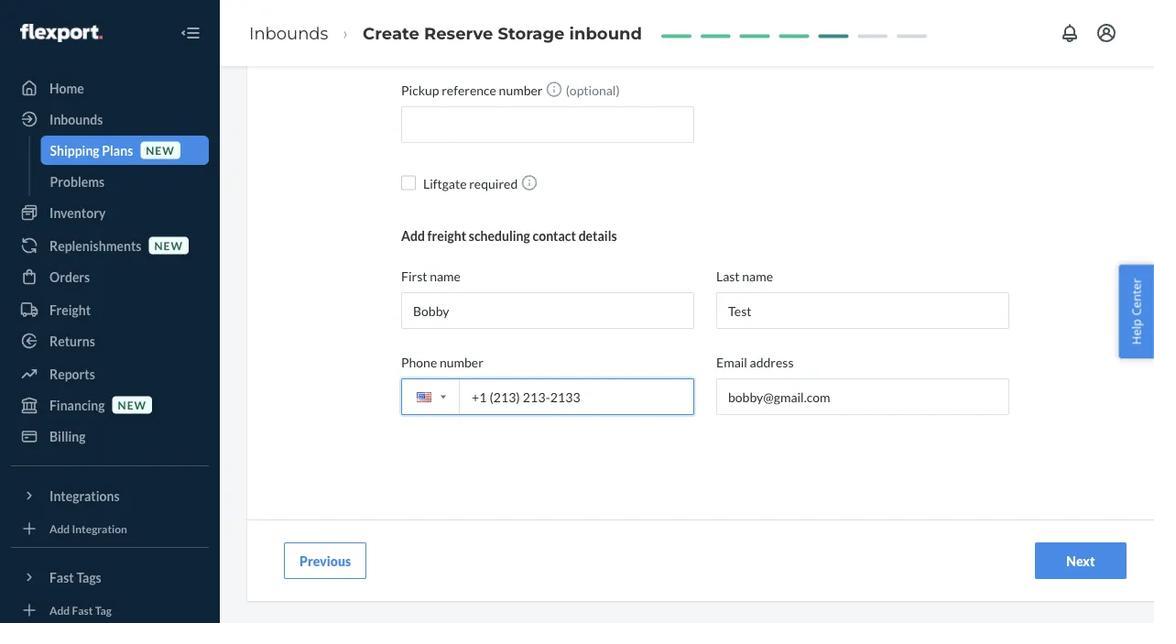 Task type: vqa. For each thing, say whether or not it's contained in the screenshot.
Add corresponding to Add Fast Tag
yes



Task type: locate. For each thing, give the bounding box(es) containing it.
fast tags
[[49, 570, 102, 585]]

new down reports link
[[118, 398, 147, 411]]

0 vertical spatial number
[[499, 82, 543, 98]]

center
[[1129, 278, 1145, 316]]

0 horizontal spatial inbounds
[[49, 111, 103, 127]]

number right reference
[[499, 82, 543, 98]]

fast inside dropdown button
[[49, 570, 74, 585]]

1 vertical spatial add
[[49, 522, 70, 535]]

1 horizontal spatial inbounds
[[249, 23, 328, 43]]

number up united states: + 1 icon
[[440, 354, 484, 370]]

add inside add integration link
[[49, 522, 70, 535]]

new up orders link
[[154, 239, 183, 252]]

inbounds inside breadcrumbs navigation
[[249, 23, 328, 43]]

number
[[499, 82, 543, 98], [440, 354, 484, 370]]

help center button
[[1120, 265, 1155, 359]]

last name
[[717, 268, 774, 284]]

name for first name
[[430, 268, 461, 284]]

fast left tags
[[49, 570, 74, 585]]

create reserve storage inbound
[[363, 23, 642, 43]]

reference
[[442, 82, 497, 98]]

previous button
[[284, 543, 367, 579]]

reports link
[[11, 359, 209, 389]]

0 vertical spatial inbounds
[[249, 23, 328, 43]]

new
[[146, 143, 175, 157], [154, 239, 183, 252], [118, 398, 147, 411]]

scheduling
[[469, 228, 531, 243]]

home
[[49, 80, 84, 96]]

liftgate
[[423, 175, 467, 191]]

inventory link
[[11, 198, 209, 227]]

name right last
[[743, 268, 774, 284]]

1 vertical spatial inbounds link
[[11, 104, 209, 134]]

next button
[[1036, 543, 1127, 579]]

1 horizontal spatial number
[[499, 82, 543, 98]]

add left the integration
[[49, 522, 70, 535]]

0 vertical spatial add
[[401, 228, 425, 243]]

inbounds
[[249, 23, 328, 43], [49, 111, 103, 127]]

1 horizontal spatial inbounds link
[[249, 23, 328, 43]]

None text field
[[401, 106, 695, 143], [717, 293, 1010, 329], [401, 106, 695, 143], [717, 293, 1010, 329]]

first
[[401, 268, 428, 284]]

inbounds link
[[249, 23, 328, 43], [11, 104, 209, 134]]

0 horizontal spatial name
[[430, 268, 461, 284]]

integrations
[[49, 488, 120, 504]]

1 horizontal spatial name
[[743, 268, 774, 284]]

billing link
[[11, 422, 209, 451]]

None checkbox
[[401, 176, 416, 190]]

phone
[[401, 354, 437, 370]]

1 name from the left
[[430, 268, 461, 284]]

2 vertical spatial new
[[118, 398, 147, 411]]

0 vertical spatial inbounds link
[[249, 23, 328, 43]]

name for last name
[[743, 268, 774, 284]]

2 vertical spatial add
[[49, 603, 70, 617]]

new right 'plans'
[[146, 143, 175, 157]]

email
[[717, 354, 748, 370]]

freight
[[49, 302, 91, 318]]

integration
[[72, 522, 127, 535]]

add integration
[[49, 522, 127, 535]]

fast
[[49, 570, 74, 585], [72, 603, 93, 617]]

1 vertical spatial new
[[154, 239, 183, 252]]

tag
[[95, 603, 112, 617]]

last
[[717, 268, 740, 284]]

2 name from the left
[[743, 268, 774, 284]]

next
[[1067, 553, 1096, 569]]

name right first
[[430, 268, 461, 284]]

orders link
[[11, 262, 209, 291]]

0 vertical spatial fast
[[49, 570, 74, 585]]

create
[[363, 23, 420, 43]]

returns link
[[11, 326, 209, 356]]

liftgate required
[[423, 175, 518, 191]]

storage
[[498, 23, 565, 43]]

integrations button
[[11, 481, 209, 511]]

pickup reference number
[[401, 82, 543, 98]]

add left freight
[[401, 228, 425, 243]]

united states: + 1 image
[[441, 396, 446, 399]]

1 vertical spatial number
[[440, 354, 484, 370]]

fast left tag
[[72, 603, 93, 617]]

add
[[401, 228, 425, 243], [49, 522, 70, 535], [49, 603, 70, 617]]

help center
[[1129, 278, 1145, 345]]

close navigation image
[[180, 22, 202, 44]]

1 vertical spatial inbounds
[[49, 111, 103, 127]]

None text field
[[401, 293, 695, 329], [717, 379, 1010, 415], [401, 293, 695, 329], [717, 379, 1010, 415]]

add down fast tags
[[49, 603, 70, 617]]

shipping plans
[[50, 143, 133, 158]]

1 (702) 123-4567 telephone field
[[401, 379, 695, 415]]

home link
[[11, 73, 209, 103]]

0 horizontal spatial number
[[440, 354, 484, 370]]

phone number
[[401, 354, 484, 370]]

contact
[[533, 228, 576, 243]]

(optional)
[[564, 82, 620, 98]]

add integration link
[[11, 518, 209, 540]]

0 vertical spatial new
[[146, 143, 175, 157]]

add inside add fast tag link
[[49, 603, 70, 617]]

name
[[430, 268, 461, 284], [743, 268, 774, 284]]



Task type: describe. For each thing, give the bounding box(es) containing it.
replenishments
[[49, 238, 142, 253]]

billing
[[49, 428, 86, 444]]

email address
[[717, 354, 794, 370]]

new for replenishments
[[154, 239, 183, 252]]

inventory
[[49, 205, 106, 220]]

orders
[[49, 269, 90, 285]]

reports
[[49, 366, 95, 382]]

open account menu image
[[1096, 22, 1118, 44]]

new for financing
[[118, 398, 147, 411]]

pickup
[[401, 82, 440, 98]]

tags
[[76, 570, 102, 585]]

address
[[750, 354, 794, 370]]

reserve
[[424, 23, 493, 43]]

add for add fast tag
[[49, 603, 70, 617]]

first name
[[401, 268, 461, 284]]

new for shipping plans
[[146, 143, 175, 157]]

returns
[[49, 333, 95, 349]]

0 horizontal spatial inbounds link
[[11, 104, 209, 134]]

problems
[[50, 174, 105, 189]]

freight link
[[11, 295, 209, 324]]

add fast tag
[[49, 603, 112, 617]]

add for add integration
[[49, 522, 70, 535]]

add for add freight scheduling contact details
[[401, 228, 425, 243]]

problems link
[[41, 167, 209, 196]]

help
[[1129, 319, 1145, 345]]

add freight scheduling contact details
[[401, 228, 617, 243]]

flexport logo image
[[20, 24, 102, 42]]

plans
[[102, 143, 133, 158]]

inbound
[[570, 23, 642, 43]]

shipping
[[50, 143, 100, 158]]

details
[[579, 228, 617, 243]]

financing
[[49, 397, 105, 413]]

open notifications image
[[1060, 22, 1082, 44]]

previous
[[300, 553, 351, 569]]

1 vertical spatial fast
[[72, 603, 93, 617]]

required
[[469, 175, 518, 191]]

add fast tag link
[[11, 599, 209, 621]]

fast tags button
[[11, 563, 209, 592]]

inbounds link inside breadcrumbs navigation
[[249, 23, 328, 43]]

freight
[[428, 228, 467, 243]]

breadcrumbs navigation
[[235, 6, 657, 60]]



